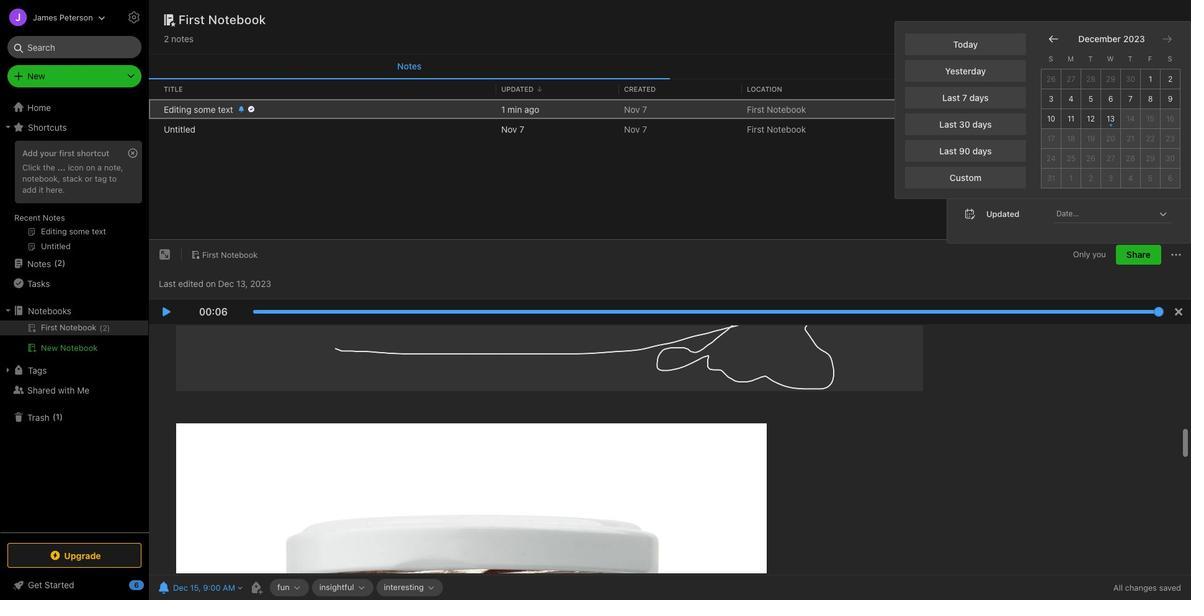Task type: describe. For each thing, give the bounding box(es) containing it.
filters
[[983, 73, 1010, 84]]

tab list containing notes
[[149, 55, 1191, 79]]

december
[[1078, 33, 1121, 44]]

23 button
[[1161, 129, 1181, 149]]

1 inside trash ( 1 )
[[56, 412, 60, 422]]

last 7 days
[[942, 92, 989, 103]]

your
[[40, 148, 57, 158]]

1 vertical spatial updated
[[986, 209, 1020, 219]]

0 horizontal spatial 30
[[959, 119, 970, 130]]

1 horizontal spatial 27
[[1106, 154, 1115, 163]]

0 vertical spatial 6
[[1108, 94, 1113, 103]]

add filters image
[[1133, 32, 1148, 47]]

1 vertical spatial 4
[[1128, 174, 1133, 183]]

icon on a note, notebook, stack or tag to add it here.
[[22, 163, 123, 195]]

6 inside 'help and learning task checklist' field
[[134, 581, 139, 589]]

interesting Tag actions field
[[424, 584, 436, 592]]

tasks
[[27, 278, 50, 289]]

last for last edited on dec 13, 2023
[[159, 278, 176, 289]]

recent
[[14, 213, 41, 223]]

( inside new notebook group
[[99, 324, 102, 333]]

Help and Learning task checklist field
[[0, 576, 149, 596]]

cell inside row group
[[149, 99, 159, 119]]

0 vertical spatial 1 button
[[1141, 69, 1161, 89]]

days for last 7 days
[[969, 92, 989, 103]]

15,
[[190, 583, 201, 593]]

contains
[[986, 148, 1021, 158]]

home
[[27, 102, 51, 113]]

Search text field
[[16, 36, 133, 58]]

0 vertical spatial updated
[[501, 85, 534, 93]]

) for trash
[[60, 412, 63, 422]]

24 button
[[1042, 149, 1061, 169]]

0 vertical spatial 3
[[1049, 94, 1054, 103]]

note,
[[104, 163, 123, 172]]

15
[[1146, 114, 1155, 123]]

home link
[[0, 97, 149, 117]]

0 vertical spatial 4 button
[[1061, 89, 1081, 109]]

all
[[1114, 583, 1123, 593]]

1 horizontal spatial 2 button
[[1161, 69, 1181, 89]]

shared with me
[[27, 385, 89, 395]]

18 button
[[1061, 129, 1081, 149]]

0 vertical spatial dec
[[218, 278, 234, 289]]

all changes saved
[[1114, 583, 1181, 593]]

on inside icon on a note, notebook, stack or tag to add it here.
[[86, 163, 95, 172]]

9:00
[[203, 583, 221, 593]]

tree containing home
[[0, 97, 149, 532]]

new notebook
[[41, 343, 98, 353]]

1 vertical spatial tags
[[986, 118, 1005, 128]]

1 vertical spatial 26 button
[[1081, 149, 1101, 169]]

More actions field
[[1169, 245, 1184, 265]]

1 vertical spatial 3 button
[[1101, 169, 1121, 188]]

the
[[43, 163, 55, 172]]

james peterson
[[33, 12, 93, 22]]

with
[[58, 385, 75, 395]]

tasks button
[[0, 274, 148, 293]]

14
[[1127, 114, 1135, 123]]

add your first shortcut
[[22, 148, 109, 158]]

tags inside button
[[28, 365, 47, 376]]

) inside "cell"
[[107, 324, 110, 333]]

here.
[[46, 185, 65, 195]]

1 vertical spatial 4 button
[[1121, 169, 1141, 188]]

( for trash
[[53, 412, 56, 422]]

share button
[[1116, 245, 1161, 265]]

insightful
[[319, 583, 354, 593]]

0 horizontal spatial 6 button
[[1101, 89, 1121, 109]]

1 vertical spatial 26
[[1086, 154, 1096, 163]]

reminders button
[[670, 55, 1191, 79]]

notebook inside group
[[60, 343, 98, 353]]

december 2023
[[1078, 33, 1145, 44]]

1 vertical spatial 2 button
[[1081, 169, 1101, 188]]

editing some text
[[164, 104, 233, 114]]

1 horizontal spatial 27 button
[[1101, 149, 1121, 169]]

16 button
[[1161, 109, 1181, 129]]

today
[[953, 39, 978, 49]]

2 s from the left
[[1168, 54, 1172, 62]]

click the ...
[[22, 163, 66, 172]]

fun
[[277, 583, 290, 593]]

0 vertical spatial 26
[[1047, 74, 1056, 84]]

editing
[[164, 104, 191, 114]]

add
[[22, 185, 37, 195]]

notebooks link
[[0, 301, 148, 321]]

untitled
[[164, 124, 195, 134]]

you
[[1093, 250, 1106, 260]]

1 vertical spatial 28
[[1126, 154, 1135, 163]]

29 for leftmost 29 button
[[1106, 74, 1115, 84]]

1 horizontal spatial 3
[[1108, 174, 1113, 183]]

notes for notes ( 2 )
[[27, 258, 51, 269]]

insightful Tag actions field
[[354, 584, 366, 592]]

expand notebooks image
[[3, 306, 13, 316]]

edited
[[178, 278, 203, 289]]

Note Editor text field
[[149, 325, 1191, 575]]

new for new
[[27, 71, 45, 81]]

shortcut
[[77, 148, 109, 158]]

some
[[194, 104, 216, 114]]

notes button
[[149, 55, 670, 79]]

days for last 30 days
[[973, 119, 992, 130]]

7 button
[[1121, 89, 1141, 109]]

get
[[28, 580, 42, 591]]

last for last 7 days
[[942, 92, 960, 103]]

1 vertical spatial 5 button
[[1141, 169, 1161, 188]]

1 vertical spatial notes
[[43, 213, 65, 223]]

0 vertical spatial 30
[[1126, 74, 1135, 84]]

fun,
[[972, 104, 988, 114]]

2023 inside note window element
[[250, 278, 271, 289]]

2 up 9
[[1168, 74, 1173, 84]]

8
[[1148, 94, 1153, 103]]

title
[[164, 85, 183, 93]]

tag
[[95, 174, 107, 184]]

cell containing (
[[0, 321, 148, 336]]

1 horizontal spatial 28 button
[[1121, 149, 1141, 169]]

insightful button
[[312, 579, 373, 597]]

me
[[77, 385, 89, 395]]

only you
[[1073, 250, 1106, 260]]

dec 15, 9:00 am button
[[155, 579, 236, 597]]

group containing add your first shortcut
[[0, 137, 148, 259]]

11 button
[[1061, 109, 1081, 129]]

first notebook inside button
[[202, 250, 258, 260]]

1 vertical spatial 1 button
[[1061, 169, 1081, 188]]

clear all
[[1138, 73, 1171, 84]]

0 vertical spatial 5 button
[[1081, 89, 1101, 109]]

ago
[[524, 104, 539, 114]]

0 vertical spatial tags
[[972, 85, 990, 93]]

upgrade button
[[7, 543, 141, 568]]

f
[[1148, 54, 1152, 62]]

21 button
[[1121, 129, 1141, 149]]

13
[[1107, 114, 1115, 123]]

0 vertical spatial 28
[[1086, 74, 1096, 84]]

settings image
[[127, 10, 141, 25]]

first
[[59, 148, 75, 158]]

7 inside button
[[1129, 94, 1133, 103]]

changes
[[1125, 583, 1157, 593]]

0 horizontal spatial 3 button
[[1042, 89, 1061, 109]]

saved
[[1159, 583, 1181, 593]]

0 horizontal spatial 29 button
[[1101, 69, 1121, 89]]

or
[[85, 174, 93, 184]]

( 2 )
[[99, 324, 110, 333]]

1 horizontal spatial interesting
[[1032, 104, 1074, 114]]

date…
[[1057, 209, 1079, 218]]



Task type: vqa. For each thing, say whether or not it's contained in the screenshot.
Select permission field
no



Task type: locate. For each thing, give the bounding box(es) containing it.
new notebook button
[[0, 341, 148, 355]]

clear all button
[[1137, 71, 1172, 86]]

4 button up date picker field
[[1121, 169, 1141, 188]]

1 horizontal spatial updated
[[986, 209, 1020, 219]]

shared with me link
[[0, 380, 148, 400]]

1 horizontal spatial 30 button
[[1161, 149, 1181, 169]]

11
[[1068, 114, 1075, 123]]

29
[[1106, 74, 1115, 84], [1146, 154, 1155, 163]]

only
[[1073, 250, 1090, 260]]

5 button up 12
[[1081, 89, 1101, 109]]

peterson
[[59, 12, 93, 22]]

new up home
[[27, 71, 45, 81]]

29 button down w
[[1101, 69, 1121, 89]]

tags down insightful,
[[986, 118, 1005, 128]]

2 right 31 button
[[1089, 174, 1093, 183]]

1 horizontal spatial t
[[1128, 54, 1133, 62]]

31 button
[[1042, 169, 1061, 188]]

26 up "10"
[[1047, 74, 1056, 84]]

1 vertical spatial 6
[[1168, 174, 1173, 183]]

first notebook
[[179, 12, 266, 27], [747, 104, 806, 114], [747, 124, 806, 134], [202, 250, 258, 260]]

days down the fun,
[[973, 119, 992, 130]]

1 vertical spatial 2023
[[250, 278, 271, 289]]

1 button right 31
[[1061, 169, 1081, 188]]

17 button
[[1042, 129, 1061, 149]]

notebook inside note window element
[[221, 250, 258, 260]]

shared
[[27, 385, 56, 395]]

0 horizontal spatial 4 button
[[1061, 89, 1081, 109]]

interesting up 17
[[1032, 104, 1074, 114]]

w
[[1107, 54, 1114, 62]]

interesting inside interesting button
[[384, 583, 424, 593]]

1 vertical spatial interesting
[[384, 583, 424, 593]]

updated up min
[[501, 85, 534, 93]]

0 horizontal spatial t
[[1088, 54, 1093, 62]]

last inside note window element
[[159, 278, 176, 289]]

add up click
[[22, 148, 38, 158]]

0 vertical spatial 5
[[1089, 94, 1093, 103]]

tags up shared
[[28, 365, 47, 376]]

0 vertical spatial 28 button
[[1081, 69, 1101, 89]]

1 horizontal spatial 5 button
[[1141, 169, 1161, 188]]

cell up new notebook button
[[0, 321, 148, 336]]

None search field
[[16, 36, 133, 58]]

days
[[969, 92, 989, 103], [973, 119, 992, 130], [973, 146, 992, 156]]

28
[[1086, 74, 1096, 84], [1126, 154, 1135, 163]]

notes ( 2 )
[[27, 258, 65, 269]]

30 left clear on the right top
[[1126, 74, 1135, 84]]

0 vertical spatial 4
[[1069, 94, 1073, 103]]

s right f
[[1168, 54, 1172, 62]]

12 button
[[1081, 109, 1101, 129]]

0 vertical spatial notes
[[397, 61, 422, 71]]

1 horizontal spatial 29
[[1146, 154, 1155, 163]]

4 button
[[1061, 89, 1081, 109], [1121, 169, 1141, 188]]

days for last 90 days
[[973, 146, 992, 156]]

27 down m
[[1067, 74, 1075, 84]]

0 vertical spatial new
[[27, 71, 45, 81]]

add for add your first shortcut
[[22, 148, 38, 158]]

5 button down 22 button
[[1141, 169, 1161, 188]]

icon
[[68, 163, 84, 172]]

last for last 30 days
[[939, 119, 957, 130]]

9 button
[[1161, 89, 1181, 109]]

days right 90 at the top
[[973, 146, 992, 156]]

1 vertical spatial 28 button
[[1121, 149, 1141, 169]]

1 vertical spatial add
[[22, 148, 38, 158]]

26 button
[[1042, 69, 1061, 89], [1081, 149, 1101, 169]]

s left m
[[1049, 54, 1053, 62]]

13 button
[[1101, 109, 1121, 129]]

28 button up 12
[[1081, 69, 1101, 89]]

james
[[33, 12, 57, 22]]

( right trash
[[53, 412, 56, 422]]

28 button
[[1081, 69, 1101, 89], [1121, 149, 1141, 169]]

9
[[1168, 94, 1173, 103]]

share
[[1127, 250, 1151, 260]]

30
[[1126, 74, 1135, 84], [959, 119, 970, 130], [1166, 154, 1175, 163]]

last left 90 at the top
[[939, 146, 957, 156]]

0 horizontal spatial 29
[[1106, 74, 1115, 84]]

clear
[[1138, 73, 1159, 84]]

fun button
[[270, 579, 309, 597]]

last up the "last 30 days"
[[942, 92, 960, 103]]

new inside button
[[41, 343, 58, 353]]

1 vertical spatial 6 button
[[1161, 169, 1181, 188]]

on right edited
[[206, 278, 216, 289]]

trash ( 1 )
[[27, 412, 63, 423]]

1 horizontal spatial 4 button
[[1121, 169, 1141, 188]]

last edited on dec 13, 2023
[[159, 278, 271, 289]]

new up tags button
[[41, 343, 58, 353]]

tab list
[[149, 55, 1191, 79]]

stack
[[62, 174, 83, 184]]

updated down contains
[[986, 209, 1020, 219]]

27 button down 20
[[1101, 149, 1121, 169]]

1 horizontal spatial 26 button
[[1081, 149, 1101, 169]]

on left a
[[86, 163, 95, 172]]

notes inside button
[[397, 61, 422, 71]]

0 horizontal spatial updated
[[501, 85, 534, 93]]

1 min ago
[[501, 104, 539, 114]]

27 down 20 button
[[1106, 154, 1115, 163]]

1 vertical spatial 29
[[1146, 154, 1155, 163]]

( up tasks button
[[54, 258, 57, 268]]

5 up 12
[[1089, 94, 1093, 103]]

16
[[1166, 114, 1174, 123]]

( inside trash ( 1 )
[[53, 412, 56, 422]]

more actions image
[[1169, 248, 1184, 263]]

0 vertical spatial 29
[[1106, 74, 1115, 84]]

a
[[97, 163, 102, 172]]

) down notebooks link
[[107, 324, 110, 333]]

0 horizontal spatial add
[[22, 148, 38, 158]]

30 up 90 at the top
[[959, 119, 970, 130]]

new for new notebook
[[41, 343, 58, 353]]

17
[[1047, 134, 1055, 143]]

notes inside the notes ( 2 )
[[27, 258, 51, 269]]

0 horizontal spatial dec
[[173, 583, 188, 593]]

add tag image
[[249, 581, 264, 596]]

( inside the notes ( 2 )
[[54, 258, 57, 268]]

( for notes
[[54, 258, 57, 268]]

first
[[179, 12, 205, 27], [747, 104, 764, 114], [747, 124, 764, 134], [202, 250, 219, 260]]

tags down 'add filters'
[[972, 85, 990, 93]]

last for last 90 days
[[939, 146, 957, 156]]

all
[[1162, 73, 1171, 84]]

6 button up 13
[[1101, 89, 1121, 109]]

0 horizontal spatial 6
[[134, 581, 139, 589]]

expand tags image
[[3, 365, 13, 375]]

) for notes
[[62, 258, 65, 268]]

shortcuts
[[28, 122, 67, 132]]

3
[[1049, 94, 1054, 103], [1108, 174, 1113, 183]]

1 horizontal spatial 6 button
[[1161, 169, 1181, 188]]

tree
[[0, 97, 149, 532]]

last down last 7 days
[[939, 119, 957, 130]]

shortcuts button
[[0, 117, 148, 137]]

days up the fun,
[[969, 92, 989, 103]]

last left edited
[[159, 278, 176, 289]]

3 button
[[1042, 89, 1061, 109], [1101, 169, 1121, 188]]

25
[[1067, 154, 1076, 163]]

am
[[223, 583, 235, 593]]

2 up tasks button
[[57, 258, 62, 268]]

notes for notes
[[397, 61, 422, 71]]

6 button down 23 button
[[1161, 169, 1181, 188]]

new notebook group
[[0, 321, 148, 360]]

1 left the all
[[1149, 74, 1152, 84]]

26
[[1047, 74, 1056, 84], [1086, 154, 1096, 163]]

4 up date picker field
[[1128, 174, 1133, 183]]

add inside tree
[[22, 148, 38, 158]]

upgrade
[[64, 551, 101, 561]]

0 vertical spatial on
[[86, 163, 95, 172]]

first notebook button
[[187, 246, 262, 264]]

tags
[[972, 85, 990, 93], [986, 118, 1005, 128], [28, 365, 47, 376]]

1 vertical spatial days
[[973, 119, 992, 130]]

tags button
[[0, 360, 148, 380]]

fun Tag actions field
[[290, 584, 301, 592]]

8 button
[[1141, 89, 1161, 109]]

1 right 31 button
[[1069, 174, 1073, 183]]

2 vertical spatial days
[[973, 146, 992, 156]]

2 vertical spatial 6
[[134, 581, 139, 589]]

0 vertical spatial )
[[62, 258, 65, 268]]

2 t from the left
[[1128, 54, 1133, 62]]

) inside the notes ( 2 )
[[62, 258, 65, 268]]

dec left the 15, at the left
[[173, 583, 188, 593]]

1 vertical spatial 27
[[1106, 154, 1115, 163]]

2 button
[[1161, 69, 1181, 89], [1081, 169, 1101, 188]]

3 button up date picker field
[[1101, 169, 1121, 188]]

1 horizontal spatial dec
[[218, 278, 234, 289]]

2023
[[1123, 33, 1145, 44], [250, 278, 271, 289]]

row group containing editing some text
[[149, 99, 1191, 139]]

1 button left the all
[[1141, 69, 1161, 89]]

27 button down m
[[1061, 69, 1081, 89]]

1 vertical spatial 30 button
[[1161, 149, 1181, 169]]

1 horizontal spatial 6
[[1108, 94, 1113, 103]]

Edit reminder field
[[155, 579, 244, 597]]

interesting
[[1032, 104, 1074, 114], [384, 583, 424, 593]]

29 button down 22
[[1141, 149, 1161, 169]]

1 inside row group
[[501, 104, 505, 114]]

group
[[0, 137, 148, 259]]

1 s from the left
[[1049, 54, 1053, 62]]

3 up date picker field
[[1108, 174, 1113, 183]]

2 vertical spatial tags
[[28, 365, 47, 376]]

note window element
[[149, 240, 1191, 601]]

1 vertical spatial 29 button
[[1141, 149, 1161, 169]]

0 horizontal spatial 30 button
[[1121, 69, 1141, 89]]

0 horizontal spatial 5 button
[[1081, 89, 1101, 109]]

dec left 13,
[[218, 278, 234, 289]]

0 vertical spatial 29 button
[[1101, 69, 1121, 89]]

2 vertical spatial notes
[[27, 258, 51, 269]]

t right w
[[1128, 54, 1133, 62]]

30 button
[[1121, 69, 1141, 89], [1161, 149, 1181, 169]]

2 inside "cell"
[[102, 324, 107, 333]]

created
[[624, 85, 656, 93]]

22 button
[[1141, 129, 1161, 149]]

last 90 days
[[939, 146, 992, 156]]

0 horizontal spatial s
[[1049, 54, 1053, 62]]

14 button
[[1121, 109, 1141, 129]]

0 horizontal spatial cell
[[0, 321, 148, 336]]

0 horizontal spatial 27
[[1067, 74, 1075, 84]]

0 horizontal spatial 2023
[[250, 278, 271, 289]]

00:06
[[199, 307, 228, 318]]

4 button up 11
[[1061, 89, 1081, 109]]

6 button
[[1101, 89, 1121, 109], [1161, 169, 1181, 188]]

1 horizontal spatial 28
[[1126, 154, 1135, 163]]

December field
[[1076, 33, 1121, 44]]

1 t from the left
[[1088, 54, 1093, 62]]

1 vertical spatial 5
[[1148, 174, 1153, 183]]

1 horizontal spatial 3 button
[[1101, 169, 1121, 188]]

1 vertical spatial )
[[107, 324, 110, 333]]

3 up "10"
[[1049, 94, 1054, 103]]

new button
[[7, 65, 141, 87]]

1 vertical spatial (
[[99, 324, 102, 333]]

dec
[[218, 278, 234, 289], [173, 583, 188, 593]]

2
[[164, 34, 169, 44], [1168, 74, 1173, 84], [1089, 174, 1093, 183], [57, 258, 62, 268], [102, 324, 107, 333]]

0 vertical spatial 30 button
[[1121, 69, 1141, 89]]

3 button up "10"
[[1042, 89, 1061, 109]]

notes
[[171, 34, 194, 44]]

Account field
[[0, 5, 105, 30]]

1 left min
[[501, 104, 505, 114]]

1 horizontal spatial s
[[1168, 54, 1172, 62]]

25 button
[[1061, 149, 1081, 169]]

2 notes
[[164, 34, 194, 44]]

2023 field
[[1121, 33, 1145, 44]]

5 down 22 button
[[1148, 174, 1153, 183]]

0 vertical spatial 6 button
[[1101, 89, 1121, 109]]

22
[[1146, 134, 1155, 143]]

row group
[[149, 99, 1191, 139]]

1
[[1149, 74, 1152, 84], [501, 104, 505, 114], [1069, 174, 1073, 183], [56, 412, 60, 422]]

2 down notebooks link
[[102, 324, 107, 333]]

first inside button
[[202, 250, 219, 260]]

6 up 13
[[1108, 94, 1113, 103]]

4 up 11
[[1069, 94, 1073, 103]]

90
[[959, 146, 970, 156]]

Add filters field
[[1133, 31, 1148, 47]]

0 vertical spatial 26 button
[[1042, 69, 1061, 89]]

29 down w
[[1106, 74, 1115, 84]]

started
[[45, 580, 74, 591]]

2 vertical spatial )
[[60, 412, 63, 422]]

cell
[[149, 99, 159, 119], [0, 321, 148, 336]]

new inside 'popup button'
[[27, 71, 45, 81]]

0 horizontal spatial 28
[[1086, 74, 1096, 84]]

30 down 23 button
[[1166, 154, 1175, 163]]

min
[[508, 104, 522, 114]]

0 horizontal spatial interesting
[[384, 583, 424, 593]]

updated
[[501, 85, 534, 93], [986, 209, 1020, 219]]

28 button down 21 at right top
[[1121, 149, 1141, 169]]

0 horizontal spatial 27 button
[[1061, 69, 1081, 89]]

0 vertical spatial 3 button
[[1042, 89, 1061, 109]]

21
[[1127, 134, 1135, 143]]

click to collapse image
[[144, 578, 154, 592]]

0 vertical spatial days
[[969, 92, 989, 103]]

26 button up "10"
[[1042, 69, 1061, 89]]

 Date picker field
[[1054, 205, 1183, 223]]

2 button up 9
[[1161, 69, 1181, 89]]

notebook,
[[22, 174, 60, 184]]

0 vertical spatial (
[[54, 258, 57, 268]]

0 horizontal spatial 5
[[1089, 94, 1093, 103]]

1 horizontal spatial 5
[[1148, 174, 1153, 183]]

last
[[942, 92, 960, 103], [939, 119, 957, 130], [939, 146, 957, 156], [159, 278, 176, 289]]

29 down 22 button
[[1146, 154, 1155, 163]]

expand note image
[[158, 248, 172, 263]]

2 horizontal spatial 30
[[1166, 154, 1175, 163]]

2 left notes
[[164, 34, 169, 44]]

dec inside popup button
[[173, 583, 188, 593]]

26 right 25 button
[[1086, 154, 1096, 163]]

6 down 23 button
[[1168, 174, 1173, 183]]

new
[[27, 71, 45, 81], [41, 343, 58, 353]]

yesterday
[[945, 66, 986, 76]]

1 horizontal spatial 30
[[1126, 74, 1135, 84]]

text
[[218, 104, 233, 114]]

location
[[747, 85, 782, 93]]

0 vertical spatial 27
[[1067, 74, 1075, 84]]

on inside note window element
[[206, 278, 216, 289]]

2 horizontal spatial 6
[[1168, 174, 1173, 183]]

1 horizontal spatial on
[[206, 278, 216, 289]]

1 horizontal spatial 2023
[[1123, 33, 1145, 44]]

1 horizontal spatial 4
[[1128, 174, 1133, 183]]

1 right trash
[[56, 412, 60, 422]]

28 up 12
[[1086, 74, 1096, 84]]

t right m
[[1088, 54, 1093, 62]]

notebook
[[208, 12, 266, 27], [767, 104, 806, 114], [767, 124, 806, 134], [221, 250, 258, 260], [60, 343, 98, 353]]

2 button right 31 button
[[1081, 169, 1101, 188]]

28 down 21 "button" at the top
[[1126, 154, 1135, 163]]

0 horizontal spatial on
[[86, 163, 95, 172]]

6 left click to collapse image
[[134, 581, 139, 589]]

( down notebooks link
[[99, 324, 102, 333]]

2 inside the notes ( 2 )
[[57, 258, 62, 268]]

1 horizontal spatial 26
[[1086, 154, 1096, 163]]

1 horizontal spatial 29 button
[[1141, 149, 1161, 169]]

) right trash
[[60, 412, 63, 422]]

2 vertical spatial (
[[53, 412, 56, 422]]

interesting right "insightful tag actions" field
[[384, 583, 424, 593]]

) up tasks button
[[62, 258, 65, 268]]

26 button down '19'
[[1081, 149, 1101, 169]]

cell left editing
[[149, 99, 159, 119]]

0 vertical spatial add
[[962, 73, 980, 84]]

add up last 7 days
[[962, 73, 980, 84]]

add for add filters
[[962, 73, 980, 84]]

notebooks
[[28, 306, 71, 316]]

trash
[[27, 412, 49, 423]]

) inside trash ( 1 )
[[60, 412, 63, 422]]

29 for right 29 button
[[1146, 154, 1155, 163]]



